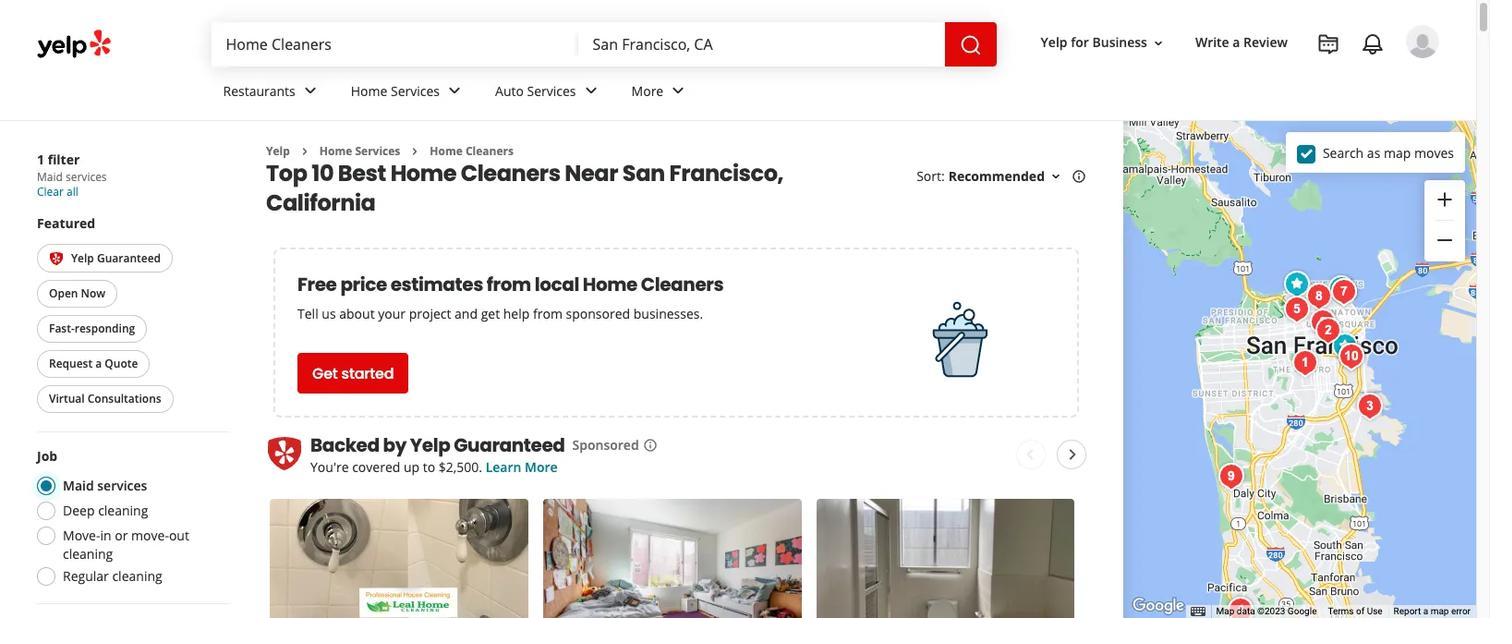 Task type: vqa. For each thing, say whether or not it's contained in the screenshot.
$2,500.
yes



Task type: describe. For each thing, give the bounding box(es) containing it.
business categories element
[[208, 67, 1440, 120]]

Find text field
[[226, 34, 563, 55]]

0 vertical spatial home services link
[[336, 67, 481, 120]]

clear all link
[[37, 184, 78, 200]]

deep cleaning
[[63, 502, 148, 520]]

24 chevron down v2 image for auto services
[[580, 80, 602, 102]]

near
[[565, 158, 618, 189]]

recommended
[[949, 168, 1045, 185]]

house cleaning sf image
[[1352, 388, 1389, 425]]

and
[[455, 305, 478, 323]]

learn more link
[[486, 459, 558, 476]]

sort:
[[917, 168, 945, 185]]

local
[[535, 272, 579, 298]]

pronto property services image
[[1324, 271, 1361, 308]]

yelp guaranteed
[[71, 250, 161, 266]]

get started
[[312, 363, 394, 384]]

free price estimates from local home cleaners tell us about your project and get help from sponsored businesses.
[[298, 272, 724, 323]]

auto services link
[[481, 67, 617, 120]]

map
[[1217, 606, 1235, 617]]

up
[[404, 459, 420, 476]]

write a review
[[1196, 34, 1289, 51]]

map for error
[[1431, 606, 1450, 617]]

$2,500.
[[439, 459, 483, 476]]

clear
[[37, 184, 64, 200]]

16 yelp guaranteed v2 image
[[49, 252, 64, 267]]

cleaners inside top 10 best home cleaners near san francisco, california
[[461, 158, 561, 189]]

home inside free price estimates from local home cleaners tell us about your project and get help from sponsored businesses.
[[583, 272, 638, 298]]

virtual
[[49, 391, 85, 407]]

report a map error
[[1394, 606, 1472, 617]]

for
[[1071, 34, 1090, 51]]

projects image
[[1318, 33, 1340, 55]]

eliane's home cleaning image
[[1279, 266, 1316, 303]]

you're covered up to $2,500. learn more
[[311, 459, 558, 476]]

guaranteed
[[97, 250, 161, 266]]

terms of use
[[1329, 606, 1383, 617]]

google image
[[1129, 594, 1190, 618]]

quote
[[105, 356, 138, 372]]

zoom in image
[[1435, 188, 1457, 210]]

project
[[409, 305, 451, 323]]

yelp link
[[266, 143, 290, 159]]

write
[[1196, 34, 1230, 51]]

yelp for yelp guaranteed
[[71, 250, 94, 266]]

started
[[342, 363, 394, 384]]

yelp for yelp link
[[266, 143, 290, 159]]

move-
[[131, 527, 169, 545]]

terms of use link
[[1329, 606, 1383, 617]]

keyboard shortcuts image
[[1191, 608, 1206, 617]]

price
[[341, 272, 387, 298]]

Near text field
[[593, 34, 930, 55]]

restaurants
[[223, 82, 296, 99]]

move-
[[63, 527, 100, 545]]

request a quote button
[[37, 351, 150, 378]]

auto services
[[495, 82, 576, 99]]

free
[[298, 272, 337, 298]]

search image
[[960, 34, 982, 56]]

24 chevron down v2 image for home services
[[444, 80, 466, 102]]

filter
[[48, 151, 80, 168]]

cleaners inside free price estimates from local home cleaners tell us about your project and get help from sponsored businesses.
[[641, 272, 724, 298]]

backed by yelp guaranteed
[[311, 433, 565, 459]]

your
[[378, 305, 406, 323]]

0 horizontal spatial from
[[487, 272, 531, 298]]

now
[[81, 286, 105, 302]]

request a quote
[[49, 356, 138, 372]]

yelp guaranteed button
[[37, 244, 173, 273]]

terms
[[1329, 606, 1355, 617]]

auto
[[495, 82, 524, 99]]

virtual consultations
[[49, 391, 161, 407]]

cleaning for regular
[[112, 568, 162, 585]]

yelp guaranteed
[[410, 433, 565, 459]]

job
[[37, 448, 57, 465]]

request
[[49, 356, 93, 372]]

16 info v2 image for top 10 best home cleaners near san francisco, california
[[1072, 169, 1087, 184]]

businesses.
[[634, 305, 704, 323]]

about
[[339, 305, 375, 323]]

free price estimates from local home cleaners image
[[914, 293, 1007, 386]]

1
[[37, 151, 44, 168]]

covered
[[352, 459, 401, 476]]

recommended button
[[949, 168, 1064, 185]]

out
[[169, 527, 189, 545]]

open now
[[49, 286, 105, 302]]

business
[[1093, 34, 1148, 51]]

next image
[[1062, 444, 1085, 466]]

google
[[1288, 606, 1318, 617]]

data
[[1238, 606, 1256, 617]]

ana's cleaning services image
[[1279, 291, 1316, 328]]

report a map error link
[[1394, 606, 1472, 617]]

california
[[266, 188, 376, 219]]

option group containing job
[[31, 448, 229, 592]]

deep
[[63, 502, 95, 520]]

best
[[338, 158, 386, 189]]

services down find text field
[[391, 82, 440, 99]]

amazing cleaning team image
[[1301, 278, 1338, 315]]

0 horizontal spatial more
[[525, 459, 558, 476]]

sunshine house cleaning services image
[[1305, 304, 1342, 341]]

services inside 1 filter maid services clear all
[[66, 169, 107, 185]]

regular
[[63, 568, 109, 585]]

notifications image
[[1362, 33, 1385, 55]]

fast-
[[49, 321, 75, 337]]

cleaning for deep
[[98, 502, 148, 520]]

cleaning glow image
[[1327, 328, 1364, 365]]

write a review link
[[1189, 26, 1296, 60]]

regular cleaning
[[63, 568, 162, 585]]

in
[[100, 527, 111, 545]]

user actions element
[[1027, 23, 1466, 137]]

get
[[481, 305, 500, 323]]

a for report
[[1424, 606, 1429, 617]]

get started button
[[298, 353, 409, 394]]

restaurants link
[[208, 67, 336, 120]]

leal home cleaning image
[[1326, 274, 1363, 311]]

sponsored
[[566, 305, 631, 323]]

virtual consultations button
[[37, 386, 173, 414]]

berryclean image
[[1334, 338, 1371, 375]]

map data ©2023 google
[[1217, 606, 1318, 617]]

16 info v2 image for backed by yelp guaranteed
[[643, 438, 658, 453]]



Task type: locate. For each thing, give the bounding box(es) containing it.
maid
[[37, 169, 63, 185], [63, 477, 94, 495]]

1 24 chevron down v2 image from the left
[[299, 80, 321, 102]]

1 vertical spatial maid
[[63, 477, 94, 495]]

help
[[504, 305, 530, 323]]

©2023
[[1258, 606, 1286, 617]]

more link
[[617, 67, 705, 120]]

a for write
[[1233, 34, 1241, 51]]

None search field
[[211, 22, 1001, 67]]

24 chevron down v2 image inside home services link
[[444, 80, 466, 102]]

0 horizontal spatial 16 chevron right v2 image
[[297, 144, 312, 159]]

1 vertical spatial 16 info v2 image
[[643, 438, 658, 453]]

yelp for business button
[[1034, 26, 1174, 60]]

as
[[1368, 144, 1381, 161]]

zoom out image
[[1435, 229, 1457, 252]]

16 info v2 image right recommended popup button
[[1072, 169, 1087, 184]]

tell
[[298, 305, 319, 323]]

10
[[312, 158, 334, 189]]

home services link up california
[[320, 143, 401, 159]]

2 none field from the left
[[593, 34, 930, 55]]

0 vertical spatial services
[[66, 169, 107, 185]]

home inside top 10 best home cleaners near san francisco, california
[[391, 158, 457, 189]]

cleaners down the auto
[[466, 143, 514, 159]]

map region
[[952, 0, 1491, 618]]

services
[[66, 169, 107, 185], [97, 477, 147, 495]]

top 10 best home cleaners near san francisco, california
[[266, 158, 784, 219]]

berryclean image
[[1334, 338, 1371, 375]]

1 vertical spatial 16 chevron down v2 image
[[1049, 169, 1064, 184]]

you're
[[311, 459, 349, 476]]

move-in or move-out cleaning
[[63, 527, 189, 563]]

1 none field from the left
[[226, 34, 563, 55]]

16 chevron down v2 image for recommended
[[1049, 169, 1064, 184]]

learn
[[486, 459, 522, 476]]

cleaners left "near"
[[461, 158, 561, 189]]

yelp for business
[[1041, 34, 1148, 51]]

1 vertical spatial services
[[97, 477, 147, 495]]

a right write
[[1233, 34, 1241, 51]]

1 horizontal spatial 24 chevron down v2 image
[[668, 80, 690, 102]]

backed
[[311, 433, 380, 459]]

1 horizontal spatial 16 info v2 image
[[1072, 169, 1087, 184]]

group
[[1425, 180, 1466, 262]]

or
[[115, 527, 128, 545]]

a right report on the right
[[1424, 606, 1429, 617]]

1 horizontal spatial from
[[533, 305, 563, 323]]

1 vertical spatial cleaning
[[63, 546, 113, 563]]

16 chevron right v2 image right yelp link
[[297, 144, 312, 159]]

0 horizontal spatial 16 info v2 image
[[643, 438, 658, 453]]

san
[[623, 158, 665, 189]]

1 vertical spatial more
[[525, 459, 558, 476]]

to
[[423, 459, 436, 476]]

0 horizontal spatial yelp
[[71, 250, 94, 266]]

16 chevron down v2 image right business
[[1152, 36, 1166, 51]]

a
[[1233, 34, 1241, 51], [95, 356, 102, 372], [1424, 606, 1429, 617]]

16 chevron right v2 image
[[297, 144, 312, 159], [408, 144, 423, 159]]

0 vertical spatial cleaning
[[98, 502, 148, 520]]

home services
[[351, 82, 440, 99], [320, 143, 401, 159]]

us
[[322, 305, 336, 323]]

consultations
[[88, 391, 161, 407]]

0 vertical spatial from
[[487, 272, 531, 298]]

open now button
[[37, 280, 117, 308]]

alves cleaning image
[[1288, 345, 1325, 382]]

1 horizontal spatial map
[[1431, 606, 1450, 617]]

super clean 360 image
[[1471, 116, 1491, 153]]

yelp inside button
[[71, 250, 94, 266]]

a for request
[[95, 356, 102, 372]]

24 chevron down v2 image for restaurants
[[299, 80, 321, 102]]

services inside option group
[[97, 477, 147, 495]]

bust the dust image
[[1222, 601, 1259, 618]]

top
[[266, 158, 307, 189]]

by
[[383, 433, 407, 459]]

services right the auto
[[527, 82, 576, 99]]

0 horizontal spatial 16 chevron down v2 image
[[1049, 169, 1064, 184]]

yelp left 'for'
[[1041, 34, 1068, 51]]

1 horizontal spatial 24 chevron down v2 image
[[444, 80, 466, 102]]

home services link down find text field
[[336, 67, 481, 120]]

sponsored
[[573, 437, 639, 454]]

1 vertical spatial from
[[533, 305, 563, 323]]

2 24 chevron down v2 image from the left
[[444, 80, 466, 102]]

1 horizontal spatial none field
[[593, 34, 930, 55]]

more up the san
[[632, 82, 664, 99]]

1 vertical spatial map
[[1431, 606, 1450, 617]]

services
[[391, 82, 440, 99], [527, 82, 576, 99], [355, 143, 401, 159]]

24 chevron down v2 image
[[299, 80, 321, 102], [444, 80, 466, 102]]

16 chevron down v2 image for yelp for business
[[1152, 36, 1166, 51]]

map left error
[[1431, 606, 1450, 617]]

map
[[1385, 144, 1412, 161], [1431, 606, 1450, 617]]

0 horizontal spatial none field
[[226, 34, 563, 55]]

review
[[1244, 34, 1289, 51]]

home services link
[[336, 67, 481, 120], [320, 143, 401, 159]]

get
[[312, 363, 338, 384]]

francisco,
[[670, 158, 784, 189]]

yelp for yelp for business
[[1041, 34, 1068, 51]]

green cleaning sf image
[[1223, 593, 1260, 618]]

sparkling clean pro image
[[1311, 312, 1348, 349]]

previous image
[[1020, 444, 1042, 466]]

map right as
[[1385, 144, 1412, 161]]

16 info v2 image right sponsored
[[643, 438, 658, 453]]

search
[[1324, 144, 1365, 161]]

home cleaners link
[[430, 143, 514, 159]]

2 16 chevron right v2 image from the left
[[408, 144, 423, 159]]

nolan p. image
[[1407, 25, 1440, 58]]

cleaning
[[98, 502, 148, 520], [63, 546, 113, 563], [112, 568, 162, 585]]

16 chevron down v2 image right recommended
[[1049, 169, 1064, 184]]

services up deep cleaning
[[97, 477, 147, 495]]

error
[[1452, 606, 1472, 617]]

1 24 chevron down v2 image from the left
[[580, 80, 602, 102]]

services down 'filter'
[[66, 169, 107, 185]]

green cleaning sf image
[[1223, 593, 1260, 618]]

from
[[487, 272, 531, 298], [533, 305, 563, 323]]

richyelle's cleaning image
[[1214, 458, 1251, 495]]

2 24 chevron down v2 image from the left
[[668, 80, 690, 102]]

0 horizontal spatial 24 chevron down v2 image
[[580, 80, 602, 102]]

0 vertical spatial home services
[[351, 82, 440, 99]]

yelp right 16 yelp guaranteed v2 icon
[[71, 250, 94, 266]]

16 chevron down v2 image
[[1152, 36, 1166, 51], [1049, 169, 1064, 184]]

more right the learn
[[525, 459, 558, 476]]

0 vertical spatial 16 chevron down v2 image
[[1152, 36, 1166, 51]]

services right 10
[[355, 143, 401, 159]]

1 horizontal spatial more
[[632, 82, 664, 99]]

16 chevron down v2 image inside yelp for business button
[[1152, 36, 1166, 51]]

moves
[[1415, 144, 1455, 161]]

24 chevron down v2 image inside the auto services link
[[580, 80, 602, 102]]

cleaners up businesses.
[[641, 272, 724, 298]]

cleaning inside move-in or move-out cleaning
[[63, 546, 113, 563]]

16 chevron right v2 image for home services
[[297, 144, 312, 159]]

0 horizontal spatial 24 chevron down v2 image
[[299, 80, 321, 102]]

0 vertical spatial a
[[1233, 34, 1241, 51]]

1 vertical spatial home services link
[[320, 143, 401, 159]]

estimates
[[391, 272, 483, 298]]

24 chevron down v2 image
[[580, 80, 602, 102], [668, 80, 690, 102]]

0 horizontal spatial map
[[1385, 144, 1412, 161]]

option group
[[31, 448, 229, 592]]

2 horizontal spatial a
[[1424, 606, 1429, 617]]

maid up deep in the bottom left of the page
[[63, 477, 94, 495]]

16 chevron down v2 image inside recommended popup button
[[1049, 169, 1064, 184]]

open
[[49, 286, 78, 302]]

24 chevron down v2 image inside more link
[[668, 80, 690, 102]]

None field
[[226, 34, 563, 55], [593, 34, 930, 55]]

maid inside 1 filter maid services clear all
[[37, 169, 63, 185]]

1 horizontal spatial 16 chevron right v2 image
[[408, 144, 423, 159]]

0 vertical spatial 16 info v2 image
[[1072, 169, 1087, 184]]

1 vertical spatial home services
[[320, 143, 401, 159]]

1 horizontal spatial maid
[[63, 477, 94, 495]]

featured group
[[33, 214, 229, 417]]

none field 'near'
[[593, 34, 930, 55]]

1 horizontal spatial a
[[1233, 34, 1241, 51]]

0 vertical spatial map
[[1385, 144, 1412, 161]]

home cleaners
[[430, 143, 514, 159]]

more inside business categories element
[[632, 82, 664, 99]]

a left quote
[[95, 356, 102, 372]]

1 vertical spatial a
[[95, 356, 102, 372]]

report
[[1394, 606, 1422, 617]]

24 chevron down v2 image right the restaurants
[[299, 80, 321, 102]]

maid down 1
[[37, 169, 63, 185]]

cleaners
[[466, 143, 514, 159], [461, 158, 561, 189], [641, 272, 724, 298]]

fast-responding
[[49, 321, 135, 337]]

from down local
[[533, 305, 563, 323]]

a inside button
[[95, 356, 102, 372]]

1 filter maid services clear all
[[37, 151, 107, 200]]

maid services
[[63, 477, 147, 495]]

home services inside business categories element
[[351, 82, 440, 99]]

cleaning up or
[[98, 502, 148, 520]]

leal home cleaning image
[[1326, 274, 1363, 311]]

home services down find field
[[351, 82, 440, 99]]

0 vertical spatial more
[[632, 82, 664, 99]]

cleaning down move-
[[63, 546, 113, 563]]

1 horizontal spatial 16 chevron down v2 image
[[1152, 36, 1166, 51]]

none field find
[[226, 34, 563, 55]]

home services up california
[[320, 143, 401, 159]]

24 chevron down v2 image inside restaurants link
[[299, 80, 321, 102]]

1 16 chevron right v2 image from the left
[[297, 144, 312, 159]]

yelp left 10
[[266, 143, 290, 159]]

from up help
[[487, 272, 531, 298]]

16 info v2 image
[[1072, 169, 1087, 184], [643, 438, 658, 453]]

map for moves
[[1385, 144, 1412, 161]]

0 vertical spatial maid
[[37, 169, 63, 185]]

use
[[1368, 606, 1383, 617]]

yelp
[[1041, 34, 1068, 51], [266, 143, 290, 159], [71, 250, 94, 266]]

all
[[67, 184, 78, 200]]

2 vertical spatial cleaning
[[112, 568, 162, 585]]

1 vertical spatial yelp
[[266, 143, 290, 159]]

0 horizontal spatial maid
[[37, 169, 63, 185]]

featured
[[37, 214, 95, 232]]

24 chevron down v2 image for more
[[668, 80, 690, 102]]

cleaning down move-in or move-out cleaning
[[112, 568, 162, 585]]

0 horizontal spatial a
[[95, 356, 102, 372]]

2 horizontal spatial yelp
[[1041, 34, 1068, 51]]

2 vertical spatial a
[[1424, 606, 1429, 617]]

yelp inside button
[[1041, 34, 1068, 51]]

more
[[632, 82, 664, 99], [525, 459, 558, 476]]

search as map moves
[[1324, 144, 1455, 161]]

0 vertical spatial yelp
[[1041, 34, 1068, 51]]

16 chevron right v2 image left home cleaners link
[[408, 144, 423, 159]]

responding
[[75, 321, 135, 337]]

2 vertical spatial yelp
[[71, 250, 94, 266]]

16 chevron right v2 image for home cleaners
[[408, 144, 423, 159]]

1 horizontal spatial yelp
[[266, 143, 290, 159]]

24 chevron down v2 image left the auto
[[444, 80, 466, 102]]

home inside business categories element
[[351, 82, 388, 99]]



